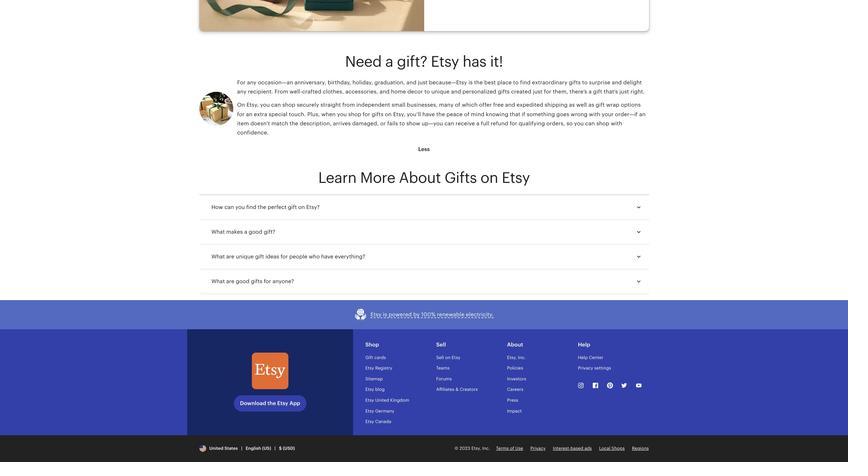 Task type: vqa. For each thing, say whether or not it's contained in the screenshot.
that
yes



Task type: locate. For each thing, give the bounding box(es) containing it.
0 horizontal spatial an
[[246, 111, 253, 117]]

on up fails
[[385, 111, 392, 117]]

is inside the for any occasion—an anniversary, birthday, holiday, graduation, and just because—etsy is the best place to find extraordinary gifts to surprise and delight any recipient. from well-crafted clothes, accessories, and home decor to unique and personalized gifts created just for them, there's a gift that's just right.
[[469, 79, 473, 86]]

what for what makes a good gift?
[[212, 229, 225, 235]]

occasion—an
[[258, 79, 293, 86]]

a up graduation,
[[386, 53, 394, 70]]

interest-based ads
[[554, 446, 593, 451]]

0 horizontal spatial have
[[322, 253, 334, 260]]

1 horizontal spatial with
[[612, 120, 623, 127]]

1 vertical spatial shop
[[349, 111, 362, 117]]

1 vertical spatial help
[[579, 355, 588, 360]]

help left center
[[579, 355, 588, 360]]

unique down because—etsy
[[432, 89, 450, 95]]

sell for sell on etsy
[[437, 355, 444, 360]]

find inside dropdown button
[[247, 204, 257, 210]]

need a gift? etsy has it!
[[345, 53, 504, 70]]

because—etsy
[[429, 79, 468, 86]]

1 vertical spatial inc.
[[483, 446, 491, 451]]

1 vertical spatial united
[[210, 446, 224, 451]]

for
[[237, 79, 246, 86]]

just up decor
[[418, 79, 428, 86]]

2 as from the left
[[589, 102, 595, 108]]

receive
[[456, 120, 475, 127]]

0 vertical spatial find
[[521, 79, 531, 86]]

1 vertical spatial is
[[383, 311, 388, 318]]

1 horizontal spatial have
[[423, 111, 435, 117]]

0 horizontal spatial find
[[247, 204, 257, 210]]

the down many
[[437, 111, 445, 117]]

2 are from the top
[[226, 278, 235, 285]]

mind
[[472, 111, 485, 117]]

sell
[[437, 341, 446, 348], [437, 355, 444, 360]]

etsy germany
[[366, 409, 395, 414]]

about
[[399, 170, 441, 186], [508, 341, 524, 348]]

gift down surprise
[[594, 89, 603, 95]]

1 horizontal spatial is
[[469, 79, 473, 86]]

press
[[508, 398, 519, 403]]

shop down from
[[349, 111, 362, 117]]

have up up—you
[[423, 111, 435, 117]]

1 vertical spatial unique
[[236, 253, 254, 260]]

shop down your
[[597, 120, 610, 127]]

have inside dropdown button
[[322, 253, 334, 260]]

find up created
[[521, 79, 531, 86]]

well
[[577, 102, 588, 108]]

and up that
[[506, 102, 516, 108]]

0 vertical spatial about
[[399, 170, 441, 186]]

clothes,
[[323, 89, 344, 95]]

with down your
[[612, 120, 623, 127]]

gift right 'perfect'
[[288, 204, 297, 210]]

| right states
[[241, 446, 243, 451]]

ideas
[[266, 253, 280, 260]]

0 vertical spatial unique
[[432, 89, 450, 95]]

1 vertical spatial what
[[212, 253, 225, 260]]

on etsy, you can shop securely straight from independent small businesses, many of which offer free and expedited shipping as well as gift wrap options for an extra special touch. plus, when you shop for gifts on etsy, you'll have the peace of mind knowing that if something goes wrong with your order—if an item doesn't match the description, arrives damaged, or fails to show up—you can receive a full refund for qualifying orders, so you can shop with confidence.
[[237, 102, 646, 136]]

options
[[622, 102, 641, 108]]

1 horizontal spatial about
[[508, 341, 524, 348]]

is inside button
[[383, 311, 388, 318]]

united down blog
[[376, 398, 390, 403]]

sell up sell on etsy link
[[437, 341, 446, 348]]

terms of use
[[497, 446, 524, 451]]

gift? up ideas
[[264, 229, 276, 235]]

shop
[[283, 102, 296, 108], [349, 111, 362, 117], [597, 120, 610, 127]]

0 vertical spatial are
[[226, 253, 235, 260]]

graduation,
[[375, 79, 405, 86]]

and down graduation,
[[380, 89, 390, 95]]

1 vertical spatial about
[[508, 341, 524, 348]]

1 horizontal spatial unique
[[432, 89, 450, 95]]

regions
[[633, 446, 650, 451]]

an down options
[[640, 111, 646, 117]]

an up item
[[246, 111, 253, 117]]

help for help
[[579, 341, 591, 348]]

to inside on etsy, you can shop securely straight from independent small businesses, many of which offer free and expedited shipping as well as gift wrap options for an extra special touch. plus, when you shop for gifts on etsy, you'll have the peace of mind knowing that if something goes wrong with your order—if an item doesn't match the description, arrives damaged, or fails to show up—you can receive a full refund for qualifying orders, so you can shop with confidence.
[[400, 120, 405, 127]]

find left 'perfect'
[[247, 204, 257, 210]]

unique inside what are unique gift ideas for people who have everything? dropdown button
[[236, 253, 254, 260]]

creators
[[460, 387, 478, 392]]

0 vertical spatial with
[[590, 111, 601, 117]]

a right the makes
[[244, 229, 247, 235]]

inc. left the terms
[[483, 446, 491, 451]]

0 vertical spatial shop
[[283, 102, 296, 108]]

0 vertical spatial good
[[249, 229, 263, 235]]

learn
[[319, 170, 357, 186]]

as left well
[[570, 102, 576, 108]]

1 vertical spatial find
[[247, 204, 257, 210]]

privacy settings
[[579, 366, 612, 371]]

by
[[414, 311, 420, 318]]

about up etsy, inc.
[[508, 341, 524, 348]]

is up personalized
[[469, 79, 473, 86]]

how can you find the perfect gift on etsy?
[[212, 204, 320, 210]]

are inside dropdown button
[[226, 278, 235, 285]]

for inside the for any occasion—an anniversary, birthday, holiday, graduation, and just because—etsy is the best place to find extraordinary gifts to surprise and delight any recipient. from well-crafted clothes, accessories, and home decor to unique and personalized gifts created just for them, there's a gift that's just right.
[[545, 89, 552, 95]]

a
[[386, 53, 394, 70], [589, 89, 592, 95], [477, 120, 480, 127], [244, 229, 247, 235]]

1 horizontal spatial as
[[589, 102, 595, 108]]

etsy registry link
[[366, 366, 393, 371]]

0 vertical spatial what
[[212, 229, 225, 235]]

and up decor
[[407, 79, 417, 86]]

1 what from the top
[[212, 229, 225, 235]]

1 vertical spatial any
[[237, 89, 247, 95]]

are for good
[[226, 278, 235, 285]]

privacy right use
[[531, 446, 546, 451]]

3 what from the top
[[212, 278, 225, 285]]

from
[[343, 102, 355, 108]]

are inside dropdown button
[[226, 253, 235, 260]]

0 vertical spatial help
[[579, 341, 591, 348]]

you up arrives
[[338, 111, 347, 117]]

etsy blog
[[366, 387, 385, 392]]

&
[[456, 387, 459, 392]]

to right decor
[[425, 89, 430, 95]]

for down that
[[510, 120, 518, 127]]

1 horizontal spatial united
[[376, 398, 390, 403]]

gifts left anyone?
[[251, 278, 263, 285]]

help up help center link
[[579, 341, 591, 348]]

sell on etsy link
[[437, 355, 461, 360]]

for right ideas
[[281, 253, 288, 260]]

etsy germany link
[[366, 409, 395, 414]]

shop up touch.
[[283, 102, 296, 108]]

just down extraordinary
[[533, 89, 543, 95]]

any right for
[[247, 79, 257, 86]]

0 horizontal spatial unique
[[236, 253, 254, 260]]

just down delight
[[620, 89, 630, 95]]

of left use
[[510, 446, 515, 451]]

etsy inside button
[[371, 311, 382, 318]]

something
[[527, 111, 556, 117]]

with left your
[[590, 111, 601, 117]]

the left 'perfect'
[[258, 204, 267, 210]]

kingdom
[[391, 398, 410, 403]]

everything?
[[335, 253, 366, 260]]

unique down the 'what makes a good gift?'
[[236, 253, 254, 260]]

what inside dropdown button
[[212, 278, 225, 285]]

0 vertical spatial privacy
[[579, 366, 594, 371]]

2 vertical spatial shop
[[597, 120, 610, 127]]

0 vertical spatial inc.
[[518, 355, 526, 360]]

help for help center
[[579, 355, 588, 360]]

0 vertical spatial have
[[423, 111, 435, 117]]

for up damaged,
[[363, 111, 371, 117]]

etsy united kingdom link
[[366, 398, 410, 403]]

1 as from the left
[[570, 102, 576, 108]]

1 horizontal spatial an
[[640, 111, 646, 117]]

etsy, right on
[[247, 102, 259, 108]]

settings
[[595, 366, 612, 371]]

2 sell from the top
[[437, 355, 444, 360]]

gift up your
[[596, 102, 605, 108]]

on
[[385, 111, 392, 117], [481, 170, 499, 186], [299, 204, 305, 210], [446, 355, 451, 360]]

have right who on the bottom left of page
[[322, 253, 334, 260]]

0 horizontal spatial is
[[383, 311, 388, 318]]

1 are from the top
[[226, 253, 235, 260]]

0 vertical spatial any
[[247, 79, 257, 86]]

any down for
[[237, 89, 247, 95]]

0 vertical spatial gift?
[[397, 53, 428, 70]]

sell for sell
[[437, 341, 446, 348]]

1 horizontal spatial find
[[521, 79, 531, 86]]

0 vertical spatial is
[[469, 79, 473, 86]]

find
[[521, 79, 531, 86], [247, 204, 257, 210]]

interest-
[[554, 446, 571, 451]]

0 horizontal spatial privacy
[[531, 446, 546, 451]]

1 horizontal spatial inc.
[[518, 355, 526, 360]]

gifts down 'independent'
[[372, 111, 384, 117]]

forums
[[437, 376, 452, 382]]

refund
[[491, 120, 509, 127]]

etsy, down small
[[394, 111, 406, 117]]

damaged,
[[353, 120, 379, 127]]

1 vertical spatial are
[[226, 278, 235, 285]]

inc. up policies
[[518, 355, 526, 360]]

surprise
[[590, 79, 611, 86]]

0 vertical spatial sell
[[437, 341, 446, 348]]

inc.
[[518, 355, 526, 360], [483, 446, 491, 451]]

1 horizontal spatial shop
[[349, 111, 362, 117]]

0 horizontal spatial with
[[590, 111, 601, 117]]

1 help from the top
[[579, 341, 591, 348]]

gift? inside dropdown button
[[264, 229, 276, 235]]

birthday,
[[328, 79, 351, 86]]

$
[[279, 446, 282, 451]]

privacy down help center link
[[579, 366, 594, 371]]

careers link
[[508, 387, 524, 392]]

what makes a good gift? button
[[206, 224, 650, 240]]

you right how on the left top of the page
[[236, 204, 245, 210]]

download the etsy app
[[240, 400, 301, 407]]

small
[[392, 102, 406, 108]]

1 horizontal spatial of
[[465, 111, 470, 117]]

|
[[241, 446, 243, 451], [275, 446, 276, 451]]

0 horizontal spatial gift?
[[264, 229, 276, 235]]

for down on
[[237, 111, 245, 117]]

2 horizontal spatial shop
[[597, 120, 610, 127]]

you
[[260, 102, 270, 108], [338, 111, 347, 117], [575, 120, 584, 127], [236, 204, 245, 210]]

about down less dropdown button
[[399, 170, 441, 186]]

0 horizontal spatial as
[[570, 102, 576, 108]]

help center link
[[579, 355, 604, 360]]

as right well
[[589, 102, 595, 108]]

2 vertical spatial of
[[510, 446, 515, 451]]

for left anyone?
[[264, 278, 271, 285]]

of up receive
[[465, 111, 470, 117]]

on left etsy? on the left of the page
[[299, 204, 305, 210]]

2 what from the top
[[212, 253, 225, 260]]

which
[[462, 102, 478, 108]]

for down extraordinary
[[545, 89, 552, 95]]

0 horizontal spatial about
[[399, 170, 441, 186]]

1 vertical spatial have
[[322, 253, 334, 260]]

1 vertical spatial sell
[[437, 355, 444, 360]]

expedited
[[517, 102, 544, 108]]

1 horizontal spatial any
[[247, 79, 257, 86]]

shop
[[366, 341, 379, 348]]

1 horizontal spatial |
[[275, 446, 276, 451]]

a right there's
[[589, 89, 592, 95]]

0 horizontal spatial |
[[241, 446, 243, 451]]

1 sell from the top
[[437, 341, 446, 348]]

0 vertical spatial of
[[455, 102, 461, 108]]

2 help from the top
[[579, 355, 588, 360]]

just
[[418, 79, 428, 86], [533, 89, 543, 95], [620, 89, 630, 95]]

0 vertical spatial united
[[376, 398, 390, 403]]

etsy blog link
[[366, 387, 385, 392]]

gift? up decor
[[397, 53, 428, 70]]

| left $
[[275, 446, 276, 451]]

download the etsy app link
[[234, 396, 307, 412]]

to right fails
[[400, 120, 405, 127]]

0 horizontal spatial inc.
[[483, 446, 491, 451]]

the up personalized
[[475, 79, 483, 86]]

united
[[376, 398, 390, 403], [210, 446, 224, 451]]

what for what are good gifts for anyone?
[[212, 278, 225, 285]]

decor
[[408, 89, 423, 95]]

you inside dropdown button
[[236, 204, 245, 210]]

people
[[290, 253, 308, 260]]

1 vertical spatial privacy
[[531, 446, 546, 451]]

with
[[590, 111, 601, 117], [612, 120, 623, 127]]

the down touch.
[[290, 120, 299, 127]]

is left powered
[[383, 311, 388, 318]]

2 vertical spatial what
[[212, 278, 225, 285]]

press link
[[508, 398, 519, 403]]

can right how on the left top of the page
[[225, 204, 234, 210]]

etsy, up policies
[[508, 355, 517, 360]]

1 vertical spatial gift?
[[264, 229, 276, 235]]

1 an from the left
[[246, 111, 253, 117]]

the inside the for any occasion—an anniversary, birthday, holiday, graduation, and just because—etsy is the best place to find extraordinary gifts to surprise and delight any recipient. from well-crafted clothes, accessories, and home decor to unique and personalized gifts created just for them, there's a gift that's just right.
[[475, 79, 483, 86]]

on inside dropdown button
[[299, 204, 305, 210]]

on right gifts
[[481, 170, 499, 186]]

on up 'teams' 'link'
[[446, 355, 451, 360]]

or
[[381, 120, 386, 127]]

0 horizontal spatial united
[[210, 446, 224, 451]]

home
[[391, 89, 406, 95]]

united right us icon
[[210, 446, 224, 451]]

download
[[240, 400, 266, 407]]

fails
[[388, 120, 398, 127]]

privacy for privacy link
[[531, 446, 546, 451]]

sell up 'teams' 'link'
[[437, 355, 444, 360]]

1 horizontal spatial privacy
[[579, 366, 594, 371]]

gift
[[366, 355, 374, 360]]

0 horizontal spatial of
[[455, 102, 461, 108]]

can up special
[[272, 102, 281, 108]]

1 vertical spatial good
[[236, 278, 250, 285]]

a left full
[[477, 120, 480, 127]]

of up peace
[[455, 102, 461, 108]]



Task type: describe. For each thing, give the bounding box(es) containing it.
show
[[407, 120, 421, 127]]

gift cards
[[366, 355, 386, 360]]

sitemap
[[366, 376, 383, 382]]

and down because—etsy
[[452, 89, 462, 95]]

etsy canada
[[366, 419, 392, 424]]

1 vertical spatial of
[[465, 111, 470, 117]]

canada
[[376, 419, 392, 424]]

© 2023 etsy, inc.
[[455, 446, 491, 451]]

0 horizontal spatial just
[[418, 79, 428, 86]]

etsy is powered by 100% renewable electricity. button
[[355, 308, 494, 321]]

good inside dropdown button
[[249, 229, 263, 235]]

on inside on etsy, you can shop securely straight from independent small businesses, many of which offer free and expedited shipping as well as gift wrap options for an extra special touch. plus, when you shop for gifts on etsy, you'll have the peace of mind knowing that if something goes wrong with your order—if an item doesn't match the description, arrives damaged, or fails to show up—you can receive a full refund for qualifying orders, so you can shop with confidence.
[[385, 111, 392, 117]]

1 vertical spatial with
[[612, 120, 623, 127]]

100%
[[422, 311, 436, 318]]

etsy united kingdom
[[366, 398, 410, 403]]

registry
[[376, 366, 393, 371]]

you up extra
[[260, 102, 270, 108]]

gifts
[[445, 170, 477, 186]]

your
[[602, 111, 614, 117]]

learn more about gifts on etsy tab panel
[[199, 195, 650, 294]]

anyone?
[[273, 278, 294, 285]]

2 horizontal spatial just
[[620, 89, 630, 95]]

there's
[[570, 89, 588, 95]]

based
[[571, 446, 584, 451]]

independent
[[357, 102, 391, 108]]

gift inside the for any occasion—an anniversary, birthday, holiday, graduation, and just because—etsy is the best place to find extraordinary gifts to surprise and delight any recipient. from well-crafted clothes, accessories, and home decor to unique and personalized gifts created just for them, there's a gift that's just right.
[[594, 89, 603, 95]]

wrap
[[607, 102, 620, 108]]

who
[[309, 253, 320, 260]]

extra
[[254, 111, 268, 117]]

gifts up there's
[[570, 79, 581, 86]]

description,
[[300, 120, 332, 127]]

center
[[590, 355, 604, 360]]

gifts inside on etsy, you can shop securely straight from independent small businesses, many of which offer free and expedited shipping as well as gift wrap options for an extra special touch. plus, when you shop for gifts on etsy, you'll have the peace of mind knowing that if something goes wrong with your order—if an item doesn't match the description, arrives damaged, or fails to show up—you can receive a full refund for qualifying orders, so you can shop with confidence.
[[372, 111, 384, 117]]

and up the that's
[[613, 79, 622, 86]]

etsy registry
[[366, 366, 393, 371]]

germany
[[376, 409, 395, 414]]

what are good gifts for anyone?
[[212, 278, 294, 285]]

local shops
[[600, 446, 625, 451]]

2 horizontal spatial of
[[510, 446, 515, 451]]

2023
[[460, 446, 471, 451]]

privacy for privacy settings
[[579, 366, 594, 371]]

privacy link
[[531, 446, 546, 451]]

terms
[[497, 446, 509, 451]]

order—if
[[616, 111, 638, 117]]

find inside the for any occasion—an anniversary, birthday, holiday, graduation, and just because—etsy is the best place to find extraordinary gifts to surprise and delight any recipient. from well-crafted clothes, accessories, and home decor to unique and personalized gifts created just for them, there's a gift that's just right.
[[521, 79, 531, 86]]

how can you find the perfect gift on etsy? button
[[206, 199, 650, 215]]

less button
[[413, 141, 436, 158]]

confidence.
[[237, 129, 269, 136]]

english
[[246, 446, 261, 451]]

can down wrong
[[586, 120, 596, 127]]

when
[[322, 111, 336, 117]]

anniversary,
[[295, 79, 327, 86]]

investors link
[[508, 376, 527, 382]]

has
[[463, 53, 487, 70]]

wrong
[[571, 111, 588, 117]]

use
[[516, 446, 524, 451]]

to up there's
[[583, 79, 588, 86]]

up—you
[[422, 120, 444, 127]]

and inside on etsy, you can shop securely straight from independent small businesses, many of which offer free and expedited shipping as well as gift wrap options for an extra special touch. plus, when you shop for gifts on etsy, you'll have the peace of mind knowing that if something goes wrong with your order—if an item doesn't match the description, arrives damaged, or fails to show up—you can receive a full refund for qualifying orders, so you can shop with confidence.
[[506, 102, 516, 108]]

1 horizontal spatial gift?
[[397, 53, 428, 70]]

can down peace
[[445, 120, 455, 127]]

securely
[[297, 102, 319, 108]]

the right the download
[[268, 400, 276, 407]]

etsy, inc. link
[[508, 355, 526, 360]]

what are unique gift ideas for people who have everything?
[[212, 253, 366, 260]]

goes
[[557, 111, 570, 117]]

investors
[[508, 376, 527, 382]]

sitemap link
[[366, 376, 383, 382]]

the inside dropdown button
[[258, 204, 267, 210]]

shops
[[612, 446, 625, 451]]

to up created
[[514, 79, 519, 86]]

you down wrong
[[575, 120, 584, 127]]

interest-based ads link
[[554, 446, 593, 451]]

etsy is powered by 100% renewable electricity.
[[371, 311, 494, 318]]

a inside dropdown button
[[244, 229, 247, 235]]

gift inside on etsy, you can shop securely straight from independent small businesses, many of which offer free and expedited shipping as well as gift wrap options for an extra special touch. plus, when you shop for gifts on etsy, you'll have the peace of mind knowing that if something goes wrong with your order—if an item doesn't match the description, arrives damaged, or fails to show up—you can receive a full refund for qualifying orders, so you can shop with confidence.
[[596, 102, 605, 108]]

what for what are unique gift ideas for people who have everything?
[[212, 253, 225, 260]]

0 horizontal spatial any
[[237, 89, 247, 95]]

affiliates & creators link
[[437, 387, 478, 392]]

affiliates & creators
[[437, 387, 478, 392]]

how
[[212, 204, 223, 210]]

that's
[[604, 89, 619, 95]]

need
[[345, 53, 382, 70]]

delight
[[624, 79, 643, 86]]

created
[[512, 89, 532, 95]]

impact
[[508, 409, 522, 414]]

teams
[[437, 366, 450, 371]]

best
[[485, 79, 496, 86]]

1 | from the left
[[241, 446, 243, 451]]

on
[[237, 102, 245, 108]]

etsy, inc.
[[508, 355, 526, 360]]

what makes a good gift?
[[212, 229, 276, 235]]

right.
[[631, 89, 645, 95]]

1 horizontal spatial just
[[533, 89, 543, 95]]

0 horizontal spatial shop
[[283, 102, 296, 108]]

us image
[[199, 445, 206, 452]]

are for unique
[[226, 253, 235, 260]]

forums link
[[437, 376, 452, 382]]

local
[[600, 446, 611, 451]]

unique inside the for any occasion—an anniversary, birthday, holiday, graduation, and just because—etsy is the best place to find extraordinary gifts to surprise and delight any recipient. from well-crafted clothes, accessories, and home decor to unique and personalized gifts created just for them, there's a gift that's just right.
[[432, 89, 450, 95]]

2 | from the left
[[275, 446, 276, 451]]

a inside on etsy, you can shop securely straight from independent small businesses, many of which offer free and expedited shipping as well as gift wrap options for an extra special touch. plus, when you shop for gifts on etsy, you'll have the peace of mind knowing that if something goes wrong with your order—if an item doesn't match the description, arrives damaged, or fails to show up—you can receive a full refund for qualifying orders, so you can shop with confidence.
[[477, 120, 480, 127]]

gift left ideas
[[255, 253, 264, 260]]

businesses,
[[407, 102, 438, 108]]

powered
[[389, 311, 412, 318]]

can inside dropdown button
[[225, 204, 234, 210]]

for inside dropdown button
[[281, 253, 288, 260]]

see the top unique gift picks image
[[199, 0, 424, 31]]

what are unique gift ideas for people who have everything? button
[[206, 249, 650, 265]]

sell on etsy
[[437, 355, 461, 360]]

extraordinary
[[533, 79, 568, 86]]

gifts inside dropdown button
[[251, 278, 263, 285]]

perfect
[[268, 204, 287, 210]]

doesn't
[[251, 120, 270, 127]]

what are good gifts for anyone? button
[[206, 273, 650, 290]]

a inside the for any occasion—an anniversary, birthday, holiday, graduation, and just because—etsy is the best place to find extraordinary gifts to surprise and delight any recipient. from well-crafted clothes, accessories, and home decor to unique and personalized gifts created just for them, there's a gift that's just right.
[[589, 89, 592, 95]]

gift cards link
[[366, 355, 386, 360]]

etsy canada link
[[366, 419, 392, 424]]

for inside dropdown button
[[264, 278, 271, 285]]

good inside dropdown button
[[236, 278, 250, 285]]

from
[[275, 89, 288, 95]]

have inside on etsy, you can shop securely straight from independent small businesses, many of which offer free and expedited shipping as well as gift wrap options for an extra special touch. plus, when you shop for gifts on etsy, you'll have the peace of mind knowing that if something goes wrong with your order—if an item doesn't match the description, arrives damaged, or fails to show up—you can receive a full refund for qualifying orders, so you can shop with confidence.
[[423, 111, 435, 117]]

free
[[494, 102, 504, 108]]

etsy, right 2023
[[472, 446, 482, 451]]

makes
[[226, 229, 243, 235]]

gifts down "place"
[[498, 89, 510, 95]]

less
[[419, 146, 430, 153]]

many
[[440, 102, 454, 108]]

learn more about gifts on etsy
[[319, 170, 530, 186]]

2 an from the left
[[640, 111, 646, 117]]

help center
[[579, 355, 604, 360]]



